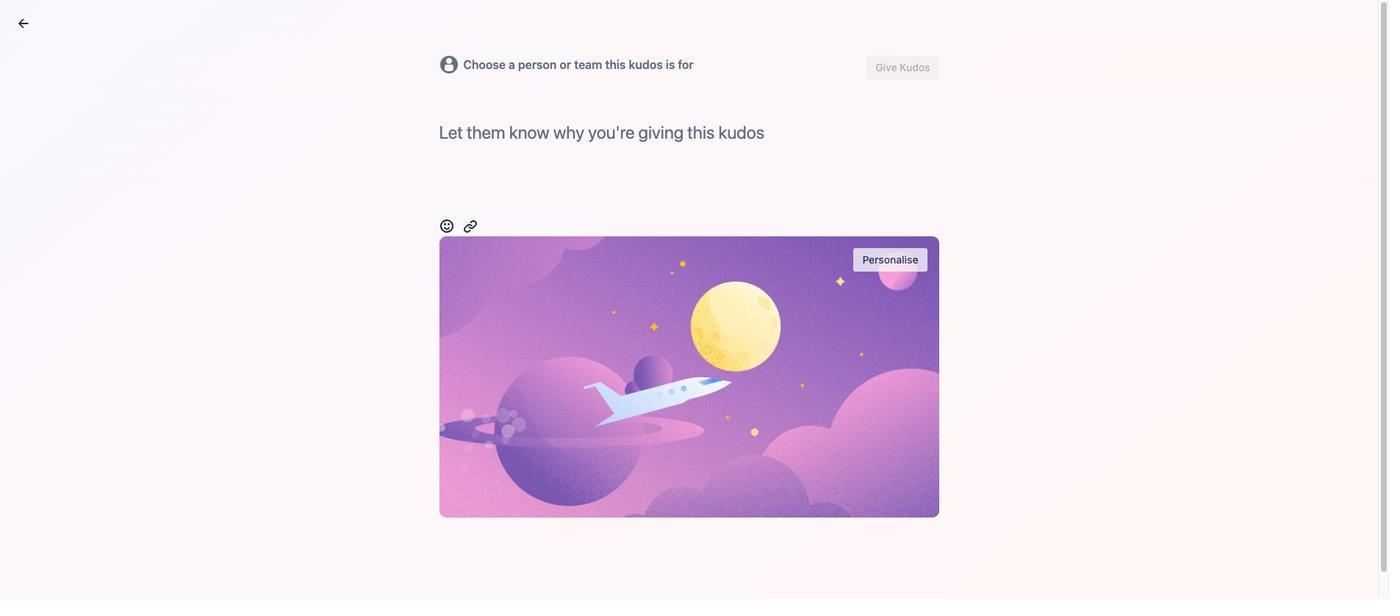 Task type: describe. For each thing, give the bounding box(es) containing it.
write an update for… group
[[405, 297, 640, 391]]

:running_shirt_with_sash: image
[[423, 213, 440, 231]]

list item inside top element
[[405, 63, 465, 86]]

Search field
[[1083, 63, 1230, 86]]



Task type: vqa. For each thing, say whether or not it's contained in the screenshot.
BANNER
yes



Task type: locate. For each thing, give the bounding box(es) containing it.
jira image
[[781, 461, 793, 473]]

close drawer image
[[15, 15, 32, 32]]

writing mode image
[[417, 363, 434, 381]]

banner
[[0, 54, 1389, 96]]

:running_shirt_with_sash: image
[[423, 213, 440, 231]]

list item
[[211, 54, 229, 95], [235, 54, 271, 95], [272, 54, 290, 95], [338, 54, 355, 95], [361, 54, 393, 95], [405, 63, 465, 86]]

heading
[[405, 312, 640, 323]]

:clap: image
[[423, 263, 440, 281], [423, 263, 440, 281]]

top element
[[9, 54, 1083, 95]]

jira image
[[580, 461, 592, 473], [580, 461, 592, 473], [781, 461, 793, 473], [735, 509, 746, 521], [735, 509, 746, 521]]

search image
[[1089, 69, 1101, 80]]

:watermelon: image
[[423, 113, 440, 131], [423, 113, 440, 131]]

list
[[115, 54, 1083, 95]]

dialog
[[0, 0, 1389, 600]]

group
[[405, 93, 640, 301], [6, 96, 141, 203], [6, 198, 141, 218]]

None search field
[[1083, 63, 1230, 86]]



